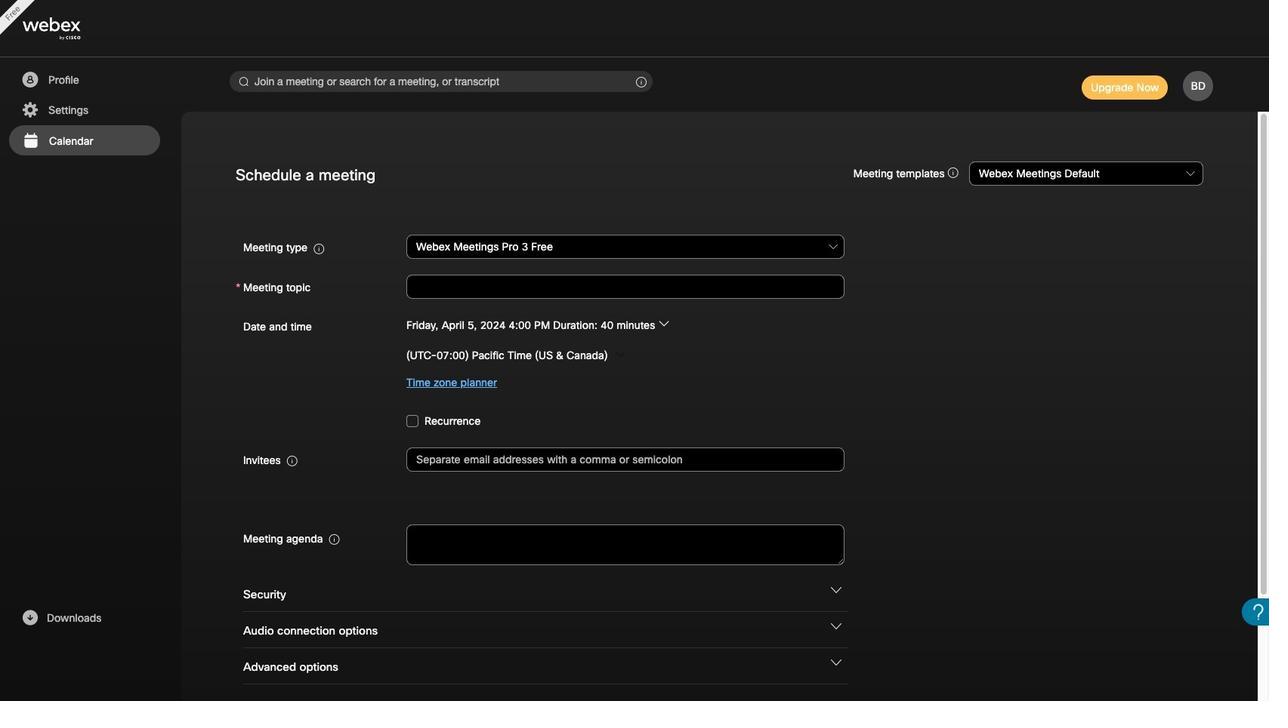 Task type: locate. For each thing, give the bounding box(es) containing it.
0 vertical spatial arrow image
[[658, 318, 669, 329]]

1 vertical spatial ng down image
[[831, 658, 842, 668]]

banner
[[0, 0, 1269, 57]]

group
[[236, 313, 1203, 396]]

None text field
[[406, 525, 845, 566]]

ng down image
[[831, 622, 842, 632], [831, 658, 842, 668]]

1 vertical spatial arrow image
[[615, 349, 625, 360]]

mds settings_filled image
[[20, 101, 39, 119]]

arrow image
[[658, 318, 669, 329], [615, 349, 625, 360]]

1 horizontal spatial arrow image
[[658, 318, 669, 329]]

Join a meeting or search for a meeting, or transcript text field
[[230, 71, 653, 92]]

1 ng down image from the top
[[831, 622, 842, 632]]

None text field
[[406, 275, 845, 299]]

ng down image
[[831, 585, 842, 596]]

mds content download_filled image
[[20, 610, 39, 628]]

None field
[[406, 234, 845, 261]]

0 vertical spatial ng down image
[[831, 622, 842, 632]]

0 horizontal spatial arrow image
[[615, 349, 625, 360]]



Task type: describe. For each thing, give the bounding box(es) containing it.
mds meetings_filled image
[[21, 132, 40, 150]]

cisco webex image
[[23, 18, 113, 40]]

2 ng down image from the top
[[831, 658, 842, 668]]

Invitees text field
[[406, 448, 845, 472]]

mds people circle_filled image
[[20, 71, 39, 89]]



Task type: vqa. For each thing, say whether or not it's contained in the screenshot.
Audio connection options region
no



